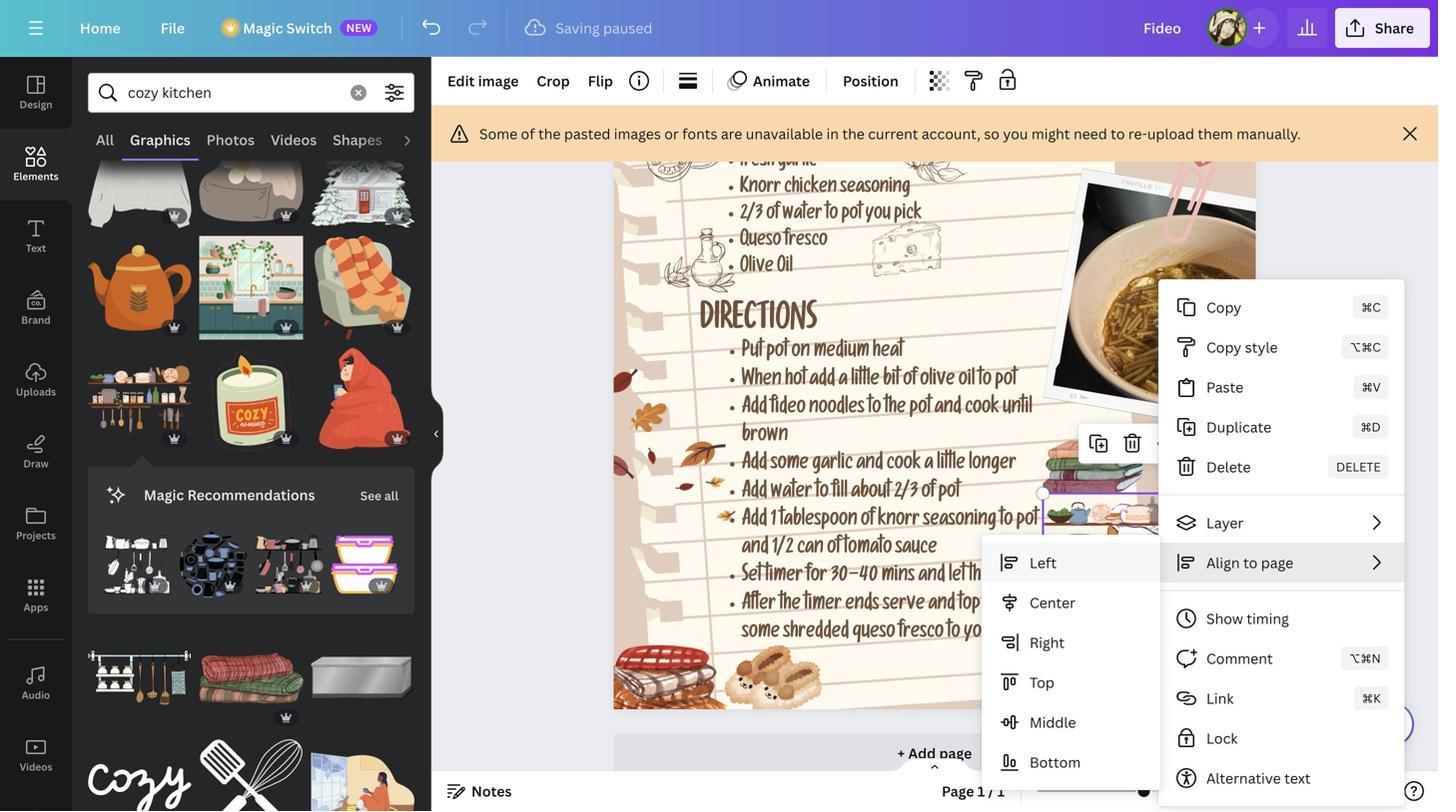 Task type: locate. For each thing, give the bounding box(es) containing it.
0 vertical spatial copy
[[1206, 298, 1242, 317]]

of
[[521, 124, 535, 143], [766, 206, 779, 226], [903, 371, 917, 392], [921, 484, 935, 504], [861, 512, 874, 532], [827, 540, 841, 561]]

1 right /
[[997, 782, 1005, 801]]

you right so
[[1003, 124, 1028, 143]]

1 horizontal spatial audio
[[398, 130, 438, 149]]

unavailable
[[746, 124, 823, 143]]

notes
[[471, 782, 512, 801]]

to right the "noodles"
[[868, 399, 881, 420]]

to right 'oil'
[[979, 371, 992, 392]]

⌘k
[[1362, 691, 1381, 707]]

can
[[797, 540, 824, 561]]

fresh
[[740, 153, 775, 173]]

some
[[771, 455, 809, 476], [742, 624, 780, 645]]

switch
[[286, 18, 332, 37]]

1 horizontal spatial a
[[924, 455, 933, 476]]

page down layer popup button
[[1261, 554, 1293, 573]]

garlic
[[778, 153, 817, 173], [812, 455, 853, 476]]

stainless steel kitchen counter image
[[311, 627, 414, 730]]

1 horizontal spatial 2/3
[[894, 484, 918, 504]]

a right add
[[839, 371, 848, 392]]

armchair with blanket. cozy modern furniture in hygge style image
[[311, 236, 414, 340]]

0 vertical spatial you
[[1003, 124, 1028, 143]]

need
[[1074, 124, 1107, 143]]

alternative text
[[1206, 769, 1311, 788]]

kitchen with window image
[[199, 236, 303, 340]]

audio right "shapes" button
[[398, 130, 438, 149]]

0 horizontal spatial audio
[[22, 689, 50, 703]]

1 vertical spatial copy
[[1206, 338, 1242, 357]]

1 horizontal spatial 1
[[978, 782, 985, 801]]

Search elements search field
[[128, 74, 339, 112]]

cozy evening candle sticker image
[[199, 348, 303, 451]]

them
[[1198, 124, 1233, 143]]

page for align to page
[[1261, 554, 1293, 573]]

align to page button
[[1158, 543, 1405, 583]]

to
[[1111, 124, 1125, 143], [826, 206, 838, 226], [979, 371, 992, 392], [868, 399, 881, 420], [816, 484, 829, 504], [1000, 512, 1013, 532], [1243, 554, 1258, 573], [947, 624, 960, 645]]

align to page menu
[[982, 535, 1161, 791]]

1 horizontal spatial you
[[1003, 124, 1028, 143]]

0 horizontal spatial 1
[[771, 512, 776, 532]]

2/3 down knorr
[[740, 206, 763, 226]]

0 horizontal spatial you
[[865, 206, 891, 226]]

flip button
[[580, 65, 621, 97]]

1 left /
[[978, 782, 985, 801]]

a boy drinking a beverage while wrapped in an orange blanket image
[[311, 348, 414, 451]]

shapes button
[[325, 121, 390, 159]]

1 vertical spatial magic
[[144, 486, 184, 505]]

align
[[1206, 554, 1240, 573]]

0 vertical spatial page
[[1261, 554, 1293, 573]]

1 vertical spatial water
[[771, 484, 812, 504]]

0 horizontal spatial little
[[851, 371, 880, 392]]

1 vertical spatial fresco
[[899, 624, 944, 645]]

in
[[826, 124, 839, 143]]

1 horizontal spatial seasoning
[[923, 512, 996, 532]]

1
[[771, 512, 776, 532], [978, 782, 985, 801], [997, 782, 1005, 801]]

0 vertical spatial seasoning
[[840, 179, 910, 199]]

1 horizontal spatial videos
[[271, 130, 317, 149]]

noodles
[[809, 399, 865, 420]]

timer down for
[[804, 596, 842, 617]]

pot left sit
[[994, 568, 1016, 589]]

center
[[1030, 594, 1076, 613]]

1 vertical spatial videos
[[20, 761, 52, 774]]

of inside knorr chicken seasoning 2/3 of water to pot you pick queso fresco olive oil
[[766, 206, 779, 226]]

ends
[[845, 596, 879, 617]]

2/3 up knorr on the right of page
[[894, 484, 918, 504]]

1 vertical spatial audio
[[22, 689, 50, 703]]

liking
[[1001, 624, 1040, 645]]

0 horizontal spatial magic
[[144, 486, 184, 505]]

0 horizontal spatial cook
[[887, 455, 921, 476]]

0 horizontal spatial timer
[[765, 568, 803, 589]]

timing
[[1247, 610, 1289, 629]]

1 vertical spatial 2/3
[[894, 484, 918, 504]]

group
[[88, 125, 191, 228], [199, 125, 303, 228], [311, 125, 414, 228], [88, 236, 191, 340], [199, 236, 303, 340], [311, 236, 414, 340], [88, 348, 191, 451], [199, 348, 303, 451], [311, 348, 414, 451], [104, 531, 172, 599], [180, 531, 247, 599], [255, 531, 323, 599], [331, 531, 398, 599], [199, 627, 303, 730], [88, 738, 191, 812], [199, 738, 303, 812]]

the right after at right bottom
[[779, 596, 801, 617]]

patterned coffee pot. cozy cute kitchen utensils.teapot. hygge style house image
[[88, 236, 191, 340]]

tomato
[[844, 540, 892, 561]]

menu
[[1158, 280, 1405, 807]]

to inside popup button
[[1243, 554, 1258, 573]]

2 copy from the top
[[1206, 338, 1242, 357]]

of right "bit"
[[903, 371, 917, 392]]

seasoning up sauce
[[923, 512, 996, 532]]

0 vertical spatial magic
[[243, 18, 283, 37]]

your
[[964, 624, 998, 645]]

of right the can
[[827, 540, 841, 561]]

cook down 'oil'
[[965, 399, 999, 420]]

bit
[[883, 371, 900, 392]]

storage bowls kitchen cookware color icon vector illustration image
[[331, 531, 398, 599]]

1 horizontal spatial fresco
[[899, 624, 944, 645]]

delete
[[1206, 458, 1251, 477]]

30-
[[831, 568, 859, 589]]

page 1 / 1
[[942, 782, 1005, 801]]

page up page
[[939, 745, 972, 764]]

0 vertical spatial fresco
[[785, 232, 828, 252]]

0 horizontal spatial seasoning
[[840, 179, 910, 199]]

after
[[742, 596, 776, 617]]

of up queso
[[766, 206, 779, 226]]

timer
[[765, 568, 803, 589], [804, 596, 842, 617]]

copy
[[1206, 298, 1242, 317], [1206, 338, 1242, 357]]

a left longer
[[924, 455, 933, 476]]

water down the chicken
[[783, 206, 822, 226]]

some down after at right bottom
[[742, 624, 780, 645]]

queso
[[853, 624, 895, 645]]

on
[[792, 343, 810, 364]]

fresco down serve on the right bottom of page
[[899, 624, 944, 645]]

seasoning up 'pick'
[[840, 179, 910, 199]]

audio inside side panel tab list
[[22, 689, 50, 703]]

the left pasted
[[538, 124, 561, 143]]

0 vertical spatial videos button
[[263, 121, 325, 159]]

some
[[479, 124, 517, 143]]

the right in
[[842, 124, 865, 143]]

0 vertical spatial some
[[771, 455, 809, 476]]

magic inside the "main" 'menu bar'
[[243, 18, 283, 37]]

pot left the on
[[766, 343, 788, 364]]

timer down '1/2'
[[765, 568, 803, 589]]

1 horizontal spatial videos button
[[263, 121, 325, 159]]

0 horizontal spatial page
[[939, 745, 972, 764]]

videos inside side panel tab list
[[20, 761, 52, 774]]

0 horizontal spatial 2/3
[[740, 206, 763, 226]]

notes button
[[439, 776, 520, 808]]

/
[[988, 782, 994, 801]]

show timing button
[[1158, 599, 1405, 639]]

1 vertical spatial page
[[939, 745, 972, 764]]

audio button down apps
[[0, 648, 72, 720]]

0 vertical spatial cook
[[965, 399, 999, 420]]

copy left style
[[1206, 338, 1242, 357]]

garlic up the chicken
[[778, 153, 817, 173]]

side panel tab list
[[0, 57, 72, 812]]

seasoning
[[840, 179, 910, 199], [923, 512, 996, 532]]

0 vertical spatial little
[[851, 371, 880, 392]]

chicken
[[784, 179, 837, 199]]

0 vertical spatial audio button
[[390, 121, 446, 159]]

1 vertical spatial videos button
[[0, 720, 72, 792]]

1 vertical spatial cook
[[887, 455, 921, 476]]

middle button
[[982, 703, 1161, 743]]

pasted
[[564, 124, 611, 143]]

water up the tablespoon
[[771, 484, 812, 504]]

1 vertical spatial audio button
[[0, 648, 72, 720]]

1 up '1/2'
[[771, 512, 776, 532]]

set
[[742, 568, 762, 589]]

audio down apps
[[22, 689, 50, 703]]

of up "tomato"
[[861, 512, 874, 532]]

draw button
[[0, 416, 72, 488]]

so
[[984, 124, 1000, 143]]

kitchen shelves illustration image
[[88, 348, 191, 451]]

top
[[1030, 674, 1054, 693]]

⌘v
[[1362, 379, 1381, 395]]

1 vertical spatial garlic
[[812, 455, 853, 476]]

⌘c
[[1361, 299, 1381, 316]]

garlic up the fill
[[812, 455, 853, 476]]

water inside knorr chicken seasoning 2/3 of water to pot you pick queso fresco olive oil
[[783, 206, 822, 226]]

little left "bit"
[[851, 371, 880, 392]]

some down brown
[[771, 455, 809, 476]]

gray cozy cardigan knit image
[[88, 125, 191, 228]]

to right align
[[1243, 554, 1258, 573]]

elements
[[13, 170, 59, 183]]

some of the pasted images or fonts are unavailable in the current account, so you might need to re-upload them manually.
[[479, 124, 1301, 143]]

kitchen tools illustration image
[[104, 531, 172, 599]]

see
[[360, 488, 382, 504]]

align to page
[[1206, 554, 1293, 573]]

fresh garlic
[[740, 153, 817, 173]]

magic for magic switch
[[243, 18, 283, 37]]

1 copy from the top
[[1206, 298, 1242, 317]]

the right let
[[969, 568, 990, 589]]

pot left 'pick'
[[841, 206, 862, 226]]

hide image
[[430, 386, 443, 482]]

and left let
[[918, 568, 945, 589]]

paste
[[1206, 378, 1244, 397]]

left
[[1030, 554, 1057, 573]]

cook up the about
[[887, 455, 921, 476]]

longer
[[969, 455, 1016, 476]]

0 vertical spatial timer
[[765, 568, 803, 589]]

fresco inside knorr chicken seasoning 2/3 of water to pot you pick queso fresco olive oil
[[785, 232, 828, 252]]

saving paused status
[[516, 16, 663, 40]]

0 vertical spatial videos
[[271, 130, 317, 149]]

bottom button
[[982, 743, 1161, 783]]

page inside button
[[939, 745, 972, 764]]

brown
[[742, 427, 788, 448]]

Design title text field
[[1127, 8, 1199, 48]]

add
[[742, 399, 767, 420], [742, 455, 767, 476], [742, 484, 767, 504], [742, 512, 767, 532], [908, 745, 936, 764]]

2/3 inside knorr chicken seasoning 2/3 of water to pot you pick queso fresco olive oil
[[740, 206, 763, 226]]

0 horizontal spatial videos
[[20, 761, 52, 774]]

page inside popup button
[[1261, 554, 1293, 573]]

1 horizontal spatial magic
[[243, 18, 283, 37]]

+
[[898, 745, 905, 764]]

fresco up oil
[[785, 232, 828, 252]]

2 horizontal spatial 1
[[997, 782, 1005, 801]]

directions
[[700, 307, 817, 341]]

copy up copy style
[[1206, 298, 1242, 317]]

little left longer
[[937, 455, 965, 476]]

videos button
[[263, 121, 325, 159], [0, 720, 72, 792]]

shredded
[[783, 624, 849, 645]]

0 horizontal spatial a
[[839, 371, 848, 392]]

0 vertical spatial water
[[783, 206, 822, 226]]

copy for copy
[[1206, 298, 1242, 317]]

1 vertical spatial you
[[865, 206, 891, 226]]

and left top
[[928, 596, 955, 617]]

when
[[742, 371, 782, 392]]

little
[[851, 371, 880, 392], [937, 455, 965, 476]]

add inside button
[[908, 745, 936, 764]]

cozy beanbag with flower cushion illustration image
[[199, 125, 303, 228]]

pot inside knorr chicken seasoning 2/3 of water to pot you pick queso fresco olive oil
[[841, 206, 862, 226]]

1 horizontal spatial little
[[937, 455, 965, 476]]

1 horizontal spatial page
[[1261, 554, 1293, 573]]

of right the about
[[921, 484, 935, 504]]

1 horizontal spatial audio button
[[390, 121, 446, 159]]

magic left switch
[[243, 18, 283, 37]]

1 horizontal spatial cook
[[965, 399, 999, 420]]

draw
[[23, 457, 49, 471]]

0 vertical spatial garlic
[[778, 153, 817, 173]]

apps
[[24, 601, 48, 615]]

seasoning inside knorr chicken seasoning 2/3 of water to pot you pick queso fresco olive oil
[[840, 179, 910, 199]]

0 vertical spatial 2/3
[[740, 206, 763, 226]]

to inside knorr chicken seasoning 2/3 of water to pot you pick queso fresco olive oil
[[826, 206, 838, 226]]

to down the chicken
[[826, 206, 838, 226]]

1 vertical spatial seasoning
[[923, 512, 996, 532]]

magic up kitchen tools illustration image
[[144, 486, 184, 505]]

you left 'pick'
[[865, 206, 891, 226]]

audio button right shapes
[[390, 121, 446, 159]]

0 horizontal spatial fresco
[[785, 232, 828, 252]]

flip
[[588, 71, 613, 90]]

are
[[721, 124, 742, 143]]

1 horizontal spatial timer
[[804, 596, 842, 617]]

new
[[346, 20, 372, 35]]

comic kitchen rack with utensils illustration image
[[88, 627, 191, 730]]

pot right the about
[[938, 484, 960, 504]]



Task type: describe. For each thing, give the bounding box(es) containing it.
heat
[[873, 343, 903, 364]]

the down "bit"
[[885, 399, 906, 420]]

home link
[[64, 8, 137, 48]]

+ add page button
[[614, 734, 1256, 774]]

elements button
[[0, 129, 72, 201]]

main menu bar
[[0, 0, 1438, 57]]

middle
[[1030, 714, 1076, 733]]

sit
[[1019, 568, 1034, 589]]

copy for copy style
[[1206, 338, 1242, 357]]

link
[[1206, 690, 1234, 709]]

text
[[1284, 769, 1311, 788]]

or
[[664, 124, 679, 143]]

page
[[942, 782, 974, 801]]

hot
[[785, 371, 806, 392]]

fill
[[832, 484, 848, 504]]

design
[[19, 98, 52, 111]]

and down olive
[[935, 399, 962, 420]]

uploads
[[16, 385, 56, 399]]

kitchenware arranged in a circle image
[[180, 531, 247, 599]]

until
[[1003, 399, 1033, 420]]

graphics
[[130, 130, 191, 149]]

pot up left
[[1016, 512, 1038, 532]]

images
[[614, 124, 661, 143]]

and up the about
[[856, 455, 883, 476]]

copy style
[[1206, 338, 1278, 357]]

see all button
[[358, 475, 400, 515]]

paused
[[603, 18, 653, 37]]

and left '1/2'
[[742, 540, 769, 561]]

pot down olive
[[910, 399, 931, 420]]

right button
[[982, 623, 1161, 663]]

seasoning inside put pot on medium heat when hot add a little bit of olive oil to pot add fideo noodles to the pot and cook until brown add some garlic and cook a little longer add water to fill about 2/3 of pot add 1 tablespoon of knorr seasoning to pot and 1/2 can of tomato sauce set timer for 30-40 mins and let the pot sit after the timer ends serve and top with some shredded queso fresco to your liking
[[923, 512, 996, 532]]

tablespoon
[[780, 512, 857, 532]]

queso
[[740, 232, 781, 252]]

mins
[[881, 568, 915, 589]]

bottom
[[1030, 754, 1081, 772]]

center button
[[982, 583, 1161, 623]]

account,
[[922, 124, 981, 143]]

water inside put pot on medium heat when hot add a little bit of olive oil to pot add fideo noodles to the pot and cook until brown add some garlic and cook a little longer add water to fill about 2/3 of pot add 1 tablespoon of knorr seasoning to pot and 1/2 can of tomato sauce set timer for 30-40 mins and let the pot sit after the timer ends serve and top with some shredded queso fresco to your liking
[[771, 484, 812, 504]]

pot up until
[[995, 371, 1017, 392]]

to left "your"
[[947, 624, 960, 645]]

⌘d
[[1361, 419, 1381, 435]]

manually.
[[1237, 124, 1301, 143]]

projects button
[[0, 488, 72, 560]]

woman feeling cozy at home image
[[311, 738, 414, 812]]

⌥⌘c
[[1350, 339, 1381, 356]]

0 horizontal spatial videos button
[[0, 720, 72, 792]]

kitchenware on shelf and table image
[[255, 531, 323, 599]]

duplicate
[[1206, 418, 1272, 437]]

menu containing copy
[[1158, 280, 1405, 807]]

graphics button
[[122, 121, 199, 159]]

for
[[806, 568, 827, 589]]

to left re-
[[1111, 124, 1125, 143]]

cozy autumn blanket image
[[199, 627, 303, 730]]

show pages image
[[887, 758, 983, 774]]

let
[[949, 568, 966, 589]]

put
[[742, 343, 763, 364]]

magic switch
[[243, 18, 332, 37]]

2/3 inside put pot on medium heat when hot add a little bit of olive oil to pot add fideo noodles to the pot and cook until brown add some garlic and cook a little longer add water to fill about 2/3 of pot add 1 tablespoon of knorr seasoning to pot and 1/2 can of tomato sauce set timer for 30-40 mins and let the pot sit after the timer ends serve and top with some shredded queso fresco to your liking
[[894, 484, 918, 504]]

brand button
[[0, 273, 72, 345]]

page for + add page
[[939, 745, 972, 764]]

all
[[384, 488, 398, 504]]

might
[[1031, 124, 1070, 143]]

oil
[[777, 259, 793, 279]]

style
[[1245, 338, 1278, 357]]

0 vertical spatial a
[[839, 371, 848, 392]]

1 vertical spatial some
[[742, 624, 780, 645]]

show
[[1206, 610, 1243, 629]]

watercolor cozy  winter house image
[[311, 125, 414, 228]]

to down longer
[[1000, 512, 1013, 532]]

+ add page
[[898, 745, 972, 764]]

recommendations
[[187, 486, 315, 505]]

current
[[868, 124, 918, 143]]

lock button
[[1158, 719, 1405, 759]]

olive
[[920, 371, 955, 392]]

add
[[810, 371, 835, 392]]

alternative
[[1206, 769, 1281, 788]]

left button
[[982, 543, 1161, 583]]

design button
[[0, 57, 72, 129]]

0 horizontal spatial audio button
[[0, 648, 72, 720]]

1 vertical spatial timer
[[804, 596, 842, 617]]

canva assistant image
[[1380, 713, 1404, 737]]

text
[[26, 242, 46, 255]]

fonts
[[682, 124, 717, 143]]

with
[[984, 596, 1012, 617]]

saving
[[555, 18, 600, 37]]

upload
[[1147, 124, 1194, 143]]

all button
[[88, 121, 122, 159]]

knorr
[[740, 179, 781, 199]]

garlic inside put pot on medium heat when hot add a little bit of olive oil to pot add fideo noodles to the pot and cook until brown add some garlic and cook a little longer add water to fill about 2/3 of pot add 1 tablespoon of knorr seasoning to pot and 1/2 can of tomato sauce set timer for 30-40 mins and let the pot sit after the timer ends serve and top with some shredded queso fresco to your liking
[[812, 455, 853, 476]]

uploads button
[[0, 345, 72, 416]]

40
[[859, 568, 878, 589]]

about
[[851, 484, 890, 504]]

all
[[96, 130, 114, 149]]

you inside knorr chicken seasoning 2/3 of water to pot you pick queso fresco olive oil
[[865, 206, 891, 226]]

layer button
[[1158, 503, 1405, 543]]

brand
[[21, 314, 51, 327]]

magic for magic recommendations
[[144, 486, 184, 505]]

of right some
[[521, 124, 535, 143]]

0 vertical spatial audio
[[398, 130, 438, 149]]

to left the fill
[[816, 484, 829, 504]]

comment
[[1206, 650, 1273, 669]]

1 inside put pot on medium heat when hot add a little bit of olive oil to pot add fideo noodles to the pot and cook until brown add some garlic and cook a little longer add water to fill about 2/3 of pot add 1 tablespoon of knorr seasoning to pot and 1/2 can of tomato sauce set timer for 30-40 mins and let the pot sit after the timer ends serve and top with some shredded queso fresco to your liking
[[771, 512, 776, 532]]

knorr chicken seasoning 2/3 of water to pot you pick queso fresco olive oil
[[740, 179, 922, 279]]

1 vertical spatial a
[[924, 455, 933, 476]]

fresco inside put pot on medium heat when hot add a little bit of olive oil to pot add fideo noodles to the pot and cook until brown add some garlic and cook a little longer add water to fill about 2/3 of pot add 1 tablespoon of knorr seasoning to pot and 1/2 can of tomato sauce set timer for 30-40 mins and let the pot sit after the timer ends serve and top with some shredded queso fresco to your liking
[[899, 624, 944, 645]]

olive oil hand drawn image
[[664, 228, 736, 293]]

see all
[[360, 488, 398, 504]]

put pot on medium heat when hot add a little bit of olive oil to pot add fideo noodles to the pot and cook until brown add some garlic and cook a little longer add water to fill about 2/3 of pot add 1 tablespoon of knorr seasoning to pot and 1/2 can of tomato sauce set timer for 30-40 mins and let the pot sit after the timer ends serve and top with some shredded queso fresco to your liking
[[742, 343, 1040, 645]]

top
[[959, 596, 980, 617]]

1 vertical spatial little
[[937, 455, 965, 476]]

fideo
[[771, 399, 806, 420]]



Task type: vqa. For each thing, say whether or not it's contained in the screenshot.
한국어 option
no



